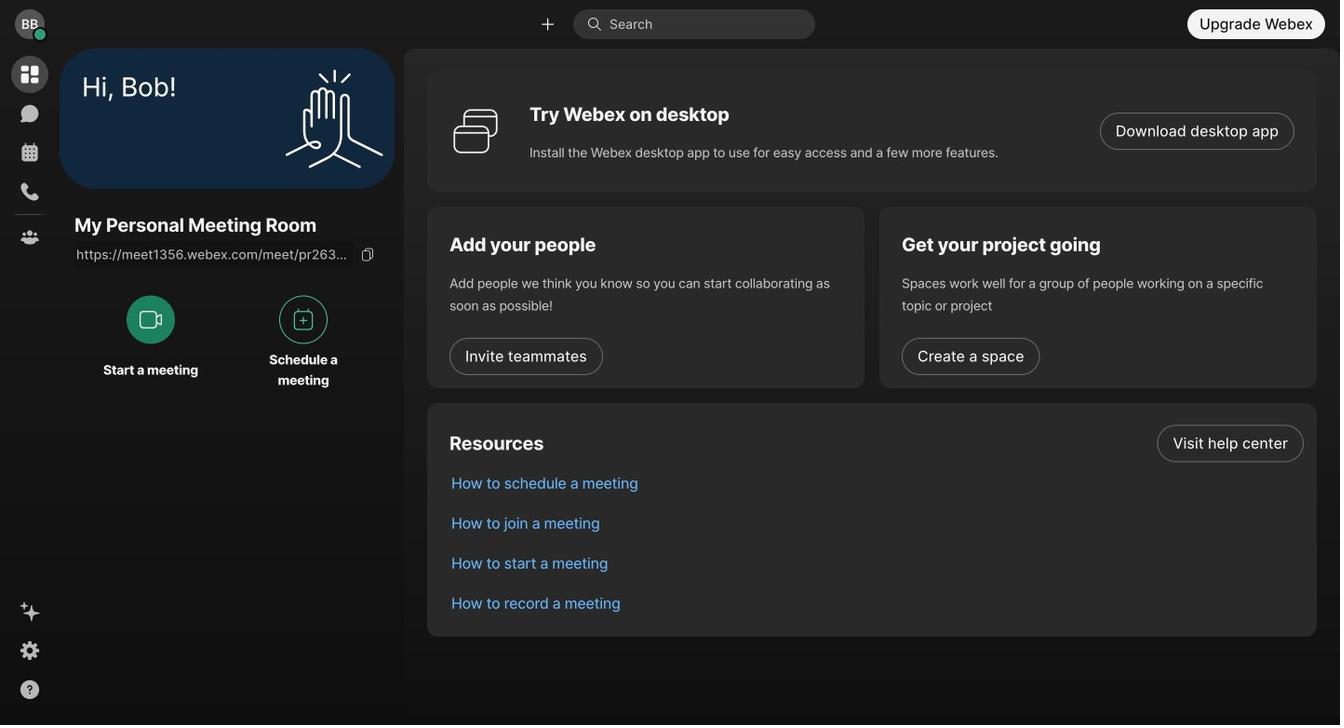 Task type: locate. For each thing, give the bounding box(es) containing it.
navigation
[[0, 48, 60, 725]]

1 list item from the top
[[437, 424, 1317, 464]]

None text field
[[74, 241, 354, 267]]

list item
[[437, 424, 1317, 464], [437, 464, 1317, 504], [437, 504, 1317, 544], [437, 544, 1317, 584], [437, 584, 1317, 624]]

2 list item from the top
[[437, 464, 1317, 504]]

two hands high fiving image
[[278, 63, 390, 175]]

4 list item from the top
[[437, 544, 1317, 584]]



Task type: vqa. For each thing, say whether or not it's contained in the screenshot.
text box
yes



Task type: describe. For each thing, give the bounding box(es) containing it.
3 list item from the top
[[437, 504, 1317, 544]]

webex tab list
[[11, 56, 48, 256]]

5 list item from the top
[[437, 584, 1317, 624]]



